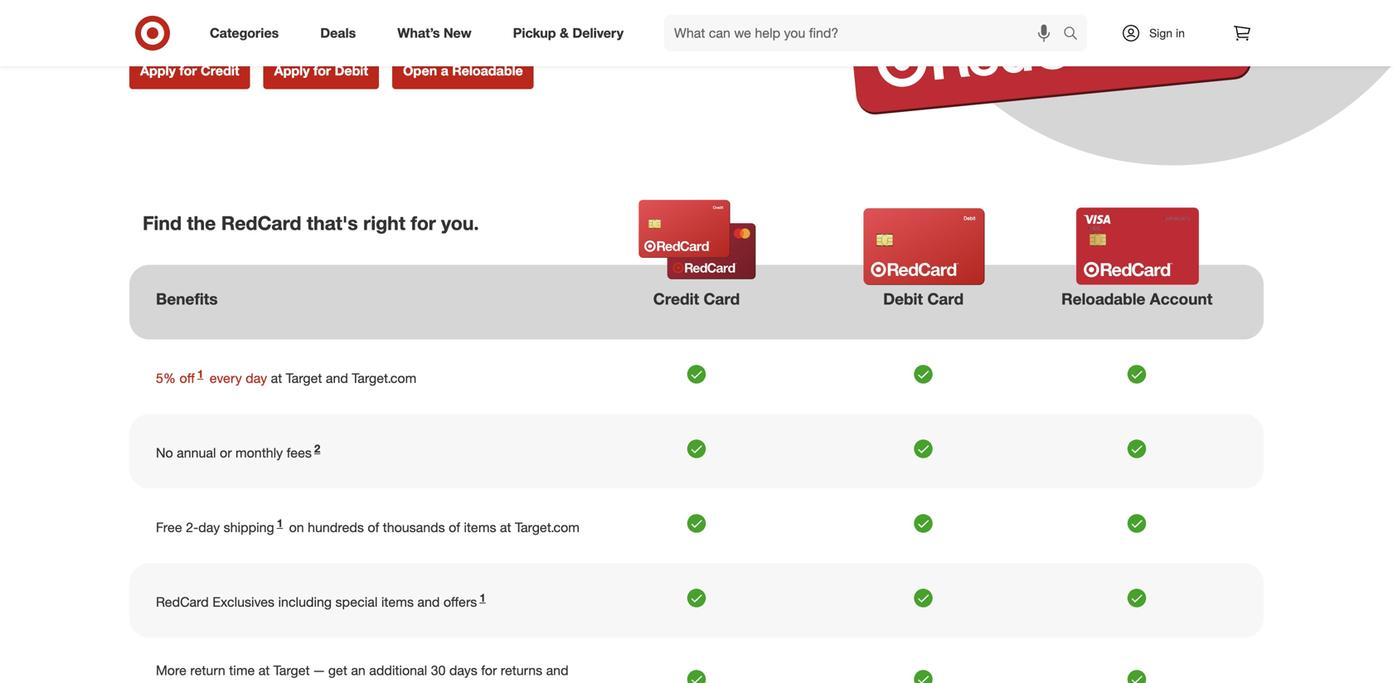 Task type: vqa. For each thing, say whether or not it's contained in the screenshot.
your
no



Task type: describe. For each thing, give the bounding box(es) containing it.
special
[[336, 594, 378, 611]]

2 link
[[312, 442, 323, 461]]

in
[[1176, 26, 1186, 40]]

benefits
[[156, 289, 218, 308]]

2-
[[186, 520, 199, 536]]

find the redcard that's right for you.
[[143, 211, 479, 235]]

for left you.
[[411, 211, 436, 235]]

redcard inside 1 some restrictions apply. see below for redcard benefits & program rules
[[342, 17, 388, 31]]

1 link for redcard exclusives including special items and offers
[[477, 592, 488, 611]]

delivery
[[573, 25, 624, 41]]

1 vertical spatial credit
[[654, 289, 700, 308]]

exclusives
[[213, 594, 275, 611]]

pickup & delivery
[[513, 25, 624, 41]]

search
[[1056, 27, 1096, 43]]

5%
[[156, 370, 176, 387]]

1 vertical spatial reloadable
[[1062, 289, 1146, 308]]

redcard exclusives including special items and offers 1
[[156, 592, 486, 611]]

1 link for free 2-day shipping
[[274, 517, 286, 536]]

0 horizontal spatial reloadable
[[452, 63, 523, 79]]

categories
[[210, 25, 279, 41]]

an
[[351, 663, 366, 679]]

and inside the 5% off 1 every day at target and target.com
[[326, 370, 348, 387]]

1 horizontal spatial redcard
[[221, 211, 302, 235]]

debit inside 'link'
[[335, 63, 368, 79]]

for inside more return time at target — get an additional 30 days for returns and
[[481, 663, 497, 679]]

debit card
[[884, 289, 964, 308]]

sign in
[[1150, 26, 1186, 40]]

a
[[441, 63, 449, 79]]

apply for debit link
[[264, 53, 379, 89]]

every
[[210, 370, 242, 387]]

1 inside 1 some restrictions apply. see below for redcard benefits & program rules
[[132, 16, 137, 26]]

0 vertical spatial credit
[[201, 63, 239, 79]]

some
[[139, 17, 170, 31]]

day inside free 2-day shipping 1 on hundreds of thousands of items at target.com
[[199, 520, 220, 536]]

for inside 'link'
[[314, 63, 331, 79]]

that's
[[307, 211, 358, 235]]

and inside more return time at target — get an additional 30 days for returns and
[[546, 663, 569, 679]]

1 horizontal spatial debit
[[884, 289, 923, 308]]

more
[[156, 663, 187, 679]]

at inside more return time at target — get an additional 30 days for returns and
[[259, 663, 270, 679]]

hundreds
[[308, 520, 364, 536]]

returns
[[501, 663, 543, 679]]

categories link
[[196, 15, 300, 51]]

find
[[143, 211, 182, 235]]

the
[[187, 211, 216, 235]]

open a reloadable
[[403, 63, 523, 79]]

reloadable account
[[1062, 289, 1213, 308]]

see
[[267, 17, 287, 31]]

shipping
[[224, 520, 274, 536]]

at inside free 2-day shipping 1 on hundreds of thousands of items at target.com
[[500, 520, 512, 536]]

apply for debit
[[274, 63, 368, 79]]

including
[[278, 594, 332, 611]]

redcard reloadable account image
[[1061, 208, 1216, 285]]

at inside the 5% off 1 every day at target and target.com
[[271, 370, 282, 387]]

day inside the 5% off 1 every day at target and target.com
[[246, 370, 267, 387]]

what's new link
[[384, 15, 493, 51]]

new
[[444, 25, 472, 41]]

1 of from the left
[[368, 520, 379, 536]]

program
[[447, 17, 491, 31]]

for inside 1 some restrictions apply. see below for redcard benefits & program rules
[[325, 17, 339, 31]]

more return time at target — get an additional 30 days for returns and
[[156, 663, 569, 684]]

1 inside the 5% off 1 every day at target and target.com
[[197, 368, 203, 381]]

card for credit card
[[704, 289, 740, 308]]

redcard debit image
[[848, 205, 1002, 288]]



Task type: locate. For each thing, give the bounding box(es) containing it.
0 vertical spatial and
[[326, 370, 348, 387]]

0 horizontal spatial target.com
[[352, 370, 417, 387]]

1 link for 5% off
[[195, 368, 206, 387]]

card
[[704, 289, 740, 308], [928, 289, 964, 308]]

pickup & delivery link
[[499, 15, 645, 51]]

for right below
[[325, 17, 339, 31]]

2 card from the left
[[928, 289, 964, 308]]

what's new
[[398, 25, 472, 41]]

day left shipping
[[199, 520, 220, 536]]

0 vertical spatial redcard
[[342, 17, 388, 31]]

& inside 1 some restrictions apply. see below for redcard benefits & program rules
[[437, 17, 444, 31]]

of right hundreds
[[368, 520, 379, 536]]

time
[[229, 663, 255, 679]]

what's
[[398, 25, 440, 41]]

redcard right the
[[221, 211, 302, 235]]

1 vertical spatial redcard
[[221, 211, 302, 235]]

0 horizontal spatial and
[[326, 370, 348, 387]]

& inside 'link'
[[560, 25, 569, 41]]

card down redcard credit 'image'
[[704, 289, 740, 308]]

1 link up days at left bottom
[[477, 592, 488, 611]]

1 right offers
[[480, 592, 486, 605]]

deals
[[320, 25, 356, 41]]

for down deals
[[314, 63, 331, 79]]

0 vertical spatial target.com
[[352, 370, 417, 387]]

sign in link
[[1108, 15, 1211, 51]]

—
[[314, 663, 325, 679]]

0 horizontal spatial &
[[437, 17, 444, 31]]

card down redcard debit image
[[928, 289, 964, 308]]

0 horizontal spatial day
[[199, 520, 220, 536]]

apply down below
[[274, 63, 310, 79]]

0 horizontal spatial debit
[[335, 63, 368, 79]]

0 vertical spatial items
[[464, 520, 497, 536]]

apply.
[[234, 17, 264, 31]]

1 horizontal spatial at
[[271, 370, 282, 387]]

& right "pickup"
[[560, 25, 569, 41]]

off
[[180, 370, 195, 387]]

redcard left benefits
[[342, 17, 388, 31]]

0 horizontal spatial at
[[259, 663, 270, 679]]

target.com
[[352, 370, 417, 387], [515, 520, 580, 536]]

2 vertical spatial at
[[259, 663, 270, 679]]

0 vertical spatial day
[[246, 370, 267, 387]]

apply for apply for credit
[[140, 63, 176, 79]]

1 some restrictions apply. see below for redcard benefits & program rules
[[132, 16, 520, 31]]

apply for credit link
[[129, 53, 250, 89]]

credit card
[[654, 289, 740, 308]]

sign
[[1150, 26, 1173, 40]]

items
[[464, 520, 497, 536], [382, 594, 414, 611]]

reloadable
[[452, 63, 523, 79], [1062, 289, 1146, 308]]

target.com inside free 2-day shipping 1 on hundreds of thousands of items at target.com
[[515, 520, 580, 536]]

1 horizontal spatial &
[[560, 25, 569, 41]]

1 right off
[[197, 368, 203, 381]]

1 horizontal spatial of
[[449, 520, 460, 536]]

and inside redcard exclusives including special items and offers 1
[[418, 594, 440, 611]]

1 horizontal spatial credit
[[654, 289, 700, 308]]

1 horizontal spatial and
[[418, 594, 440, 611]]

no
[[156, 445, 173, 461]]

1 vertical spatial debit
[[884, 289, 923, 308]]

on
[[289, 520, 304, 536]]

apply down the some
[[140, 63, 176, 79]]

1 horizontal spatial 1 link
[[274, 517, 286, 536]]

1 vertical spatial and
[[418, 594, 440, 611]]

pickup
[[513, 25, 556, 41]]

target inside more return time at target — get an additional 30 days for returns and
[[274, 663, 310, 679]]

0 horizontal spatial 1 link
[[195, 368, 206, 387]]

1 vertical spatial day
[[199, 520, 220, 536]]

2
[[314, 442, 321, 456]]

day
[[246, 370, 267, 387], [199, 520, 220, 536]]

items inside free 2-day shipping 1 on hundreds of thousands of items at target.com
[[464, 520, 497, 536]]

redcard inside redcard exclusives including special items and offers 1
[[156, 594, 209, 611]]

1 link left every
[[195, 368, 206, 387]]

redcards image
[[787, 0, 1264, 114]]

of right thousands
[[449, 520, 460, 536]]

5% off 1 every day at target and target.com
[[156, 368, 417, 387]]

2 of from the left
[[449, 520, 460, 536]]

of
[[368, 520, 379, 536], [449, 520, 460, 536]]

0 horizontal spatial credit
[[201, 63, 239, 79]]

1 apply from the left
[[140, 63, 176, 79]]

rules
[[494, 17, 520, 31]]

open
[[403, 63, 437, 79]]

0 vertical spatial at
[[271, 370, 282, 387]]

or
[[220, 445, 232, 461]]

deals link
[[306, 15, 377, 51]]

1 horizontal spatial target.com
[[515, 520, 580, 536]]

1 inside redcard exclusives including special items and offers 1
[[480, 592, 486, 605]]

1 horizontal spatial apply
[[274, 63, 310, 79]]

monthly
[[236, 445, 283, 461]]

1 link
[[195, 368, 206, 387], [274, 517, 286, 536], [477, 592, 488, 611]]

0 horizontal spatial items
[[382, 594, 414, 611]]

redcard
[[342, 17, 388, 31], [221, 211, 302, 235], [156, 594, 209, 611]]

free
[[156, 520, 182, 536]]

debit down redcard debit image
[[884, 289, 923, 308]]

target up 2
[[286, 370, 322, 387]]

for
[[325, 17, 339, 31], [180, 63, 197, 79], [314, 63, 331, 79], [411, 211, 436, 235], [481, 663, 497, 679]]

redcard left exclusives
[[156, 594, 209, 611]]

benefits
[[392, 17, 433, 31]]

2 horizontal spatial 1 link
[[477, 592, 488, 611]]

0 vertical spatial reloadable
[[452, 63, 523, 79]]

0 horizontal spatial of
[[368, 520, 379, 536]]

0 vertical spatial 1 link
[[195, 368, 206, 387]]

1 vertical spatial at
[[500, 520, 512, 536]]

1 inside free 2-day shipping 1 on hundreds of thousands of items at target.com
[[277, 517, 283, 530]]

target inside the 5% off 1 every day at target and target.com
[[286, 370, 322, 387]]

2 vertical spatial and
[[546, 663, 569, 679]]

1 link left on
[[274, 517, 286, 536]]

at
[[271, 370, 282, 387], [500, 520, 512, 536], [259, 663, 270, 679]]

1 horizontal spatial day
[[246, 370, 267, 387]]

items right special
[[382, 594, 414, 611]]

day right every
[[246, 370, 267, 387]]

2 horizontal spatial at
[[500, 520, 512, 536]]

1 horizontal spatial items
[[464, 520, 497, 536]]

return
[[190, 663, 226, 679]]

right
[[363, 211, 406, 235]]

thousands
[[383, 520, 445, 536]]

30
[[431, 663, 446, 679]]

target.com inside the 5% off 1 every day at target and target.com
[[352, 370, 417, 387]]

2 apply from the left
[[274, 63, 310, 79]]

apply inside 'link'
[[274, 63, 310, 79]]

for down restrictions
[[180, 63, 197, 79]]

search button
[[1056, 15, 1096, 55]]

1 horizontal spatial reloadable
[[1062, 289, 1146, 308]]

items right thousands
[[464, 520, 497, 536]]

you.
[[441, 211, 479, 235]]

1 vertical spatial items
[[382, 594, 414, 611]]

offers
[[444, 594, 477, 611]]

free 2-day shipping 1 on hundreds of thousands of items at target.com
[[156, 517, 580, 536]]

1 left the some
[[132, 16, 137, 26]]

& right benefits
[[437, 17, 444, 31]]

redcard credit image
[[621, 198, 775, 281]]

additional
[[369, 663, 427, 679]]

What can we help you find? suggestions appear below search field
[[665, 15, 1068, 51]]

0 horizontal spatial apply
[[140, 63, 176, 79]]

1 vertical spatial target
[[274, 663, 310, 679]]

apply
[[140, 63, 176, 79], [274, 63, 310, 79]]

reloadable right a
[[452, 63, 523, 79]]

0 vertical spatial target
[[286, 370, 322, 387]]

get
[[328, 663, 348, 679]]

target
[[286, 370, 322, 387], [274, 663, 310, 679]]

&
[[437, 17, 444, 31], [560, 25, 569, 41]]

2 horizontal spatial and
[[546, 663, 569, 679]]

annual
[[177, 445, 216, 461]]

no annual or monthly fees 2
[[156, 442, 321, 461]]

target left —
[[274, 663, 310, 679]]

credit down redcard credit 'image'
[[654, 289, 700, 308]]

1 left on
[[277, 517, 283, 530]]

0 horizontal spatial card
[[704, 289, 740, 308]]

fees
[[287, 445, 312, 461]]

below
[[291, 17, 322, 31]]

apply for apply for debit
[[274, 63, 310, 79]]

account
[[1151, 289, 1213, 308]]

0 horizontal spatial redcard
[[156, 594, 209, 611]]

1
[[132, 16, 137, 26], [197, 368, 203, 381], [277, 517, 283, 530], [480, 592, 486, 605]]

credit down categories at the top left of page
[[201, 63, 239, 79]]

debit
[[335, 63, 368, 79], [884, 289, 923, 308]]

restrictions
[[173, 17, 231, 31]]

card for debit card
[[928, 289, 964, 308]]

and
[[326, 370, 348, 387], [418, 594, 440, 611], [546, 663, 569, 679]]

days
[[450, 663, 478, 679]]

items inside redcard exclusives including special items and offers 1
[[382, 594, 414, 611]]

2 vertical spatial redcard
[[156, 594, 209, 611]]

2 horizontal spatial redcard
[[342, 17, 388, 31]]

apply for credit
[[140, 63, 239, 79]]

debit down deals link
[[335, 63, 368, 79]]

1 vertical spatial target.com
[[515, 520, 580, 536]]

1 card from the left
[[704, 289, 740, 308]]

open a reloadable link
[[392, 53, 534, 89]]

0 vertical spatial debit
[[335, 63, 368, 79]]

1 vertical spatial 1 link
[[274, 517, 286, 536]]

credit
[[201, 63, 239, 79], [654, 289, 700, 308]]

2 vertical spatial 1 link
[[477, 592, 488, 611]]

1 horizontal spatial card
[[928, 289, 964, 308]]

reloadable down redcard reloadable account image
[[1062, 289, 1146, 308]]

for right days at left bottom
[[481, 663, 497, 679]]



